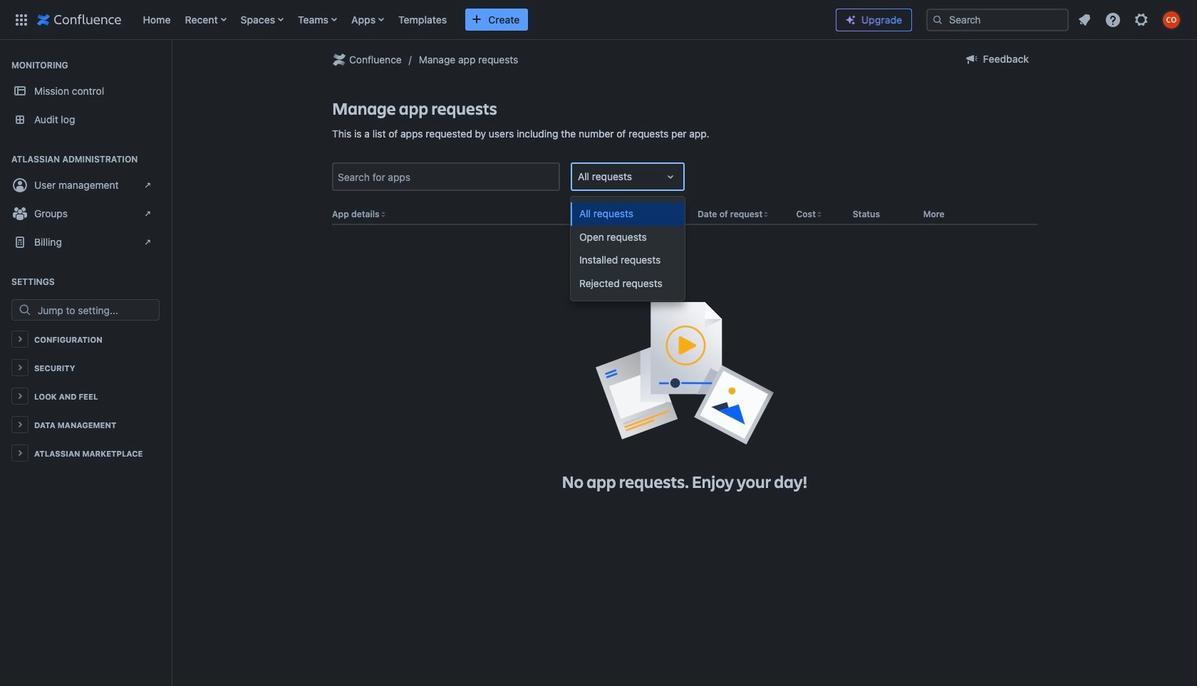 Task type: vqa. For each thing, say whether or not it's contained in the screenshot.
Premium image
yes



Task type: locate. For each thing, give the bounding box(es) containing it.
None search field
[[926, 8, 1069, 31]]

1 horizontal spatial list
[[1072, 7, 1189, 32]]

open image
[[662, 168, 679, 186]]

list
[[136, 0, 824, 40], [1072, 7, 1189, 32]]

list for appswitcher icon
[[136, 0, 824, 40]]

banner
[[0, 0, 1197, 43]]

Settings Search field
[[33, 300, 159, 320]]

Search for requested apps field
[[333, 164, 559, 190]]

None text field
[[578, 170, 581, 184]]

notification icon image
[[1076, 11, 1093, 28]]

context icon image
[[331, 51, 348, 68], [331, 51, 348, 68]]

Search field
[[926, 8, 1069, 31]]

confluence image
[[37, 11, 121, 28], [37, 11, 121, 28]]

0 horizontal spatial list
[[136, 0, 824, 40]]



Task type: describe. For each thing, give the bounding box(es) containing it.
appswitcher icon image
[[13, 11, 30, 28]]

search image
[[932, 14, 943, 25]]

premium image
[[845, 14, 857, 26]]

collapse sidebar image
[[155, 47, 187, 76]]

settings icon image
[[1133, 11, 1150, 28]]

list for premium image
[[1072, 7, 1189, 32]]

global element
[[9, 0, 824, 40]]

help icon image
[[1105, 11, 1122, 28]]



